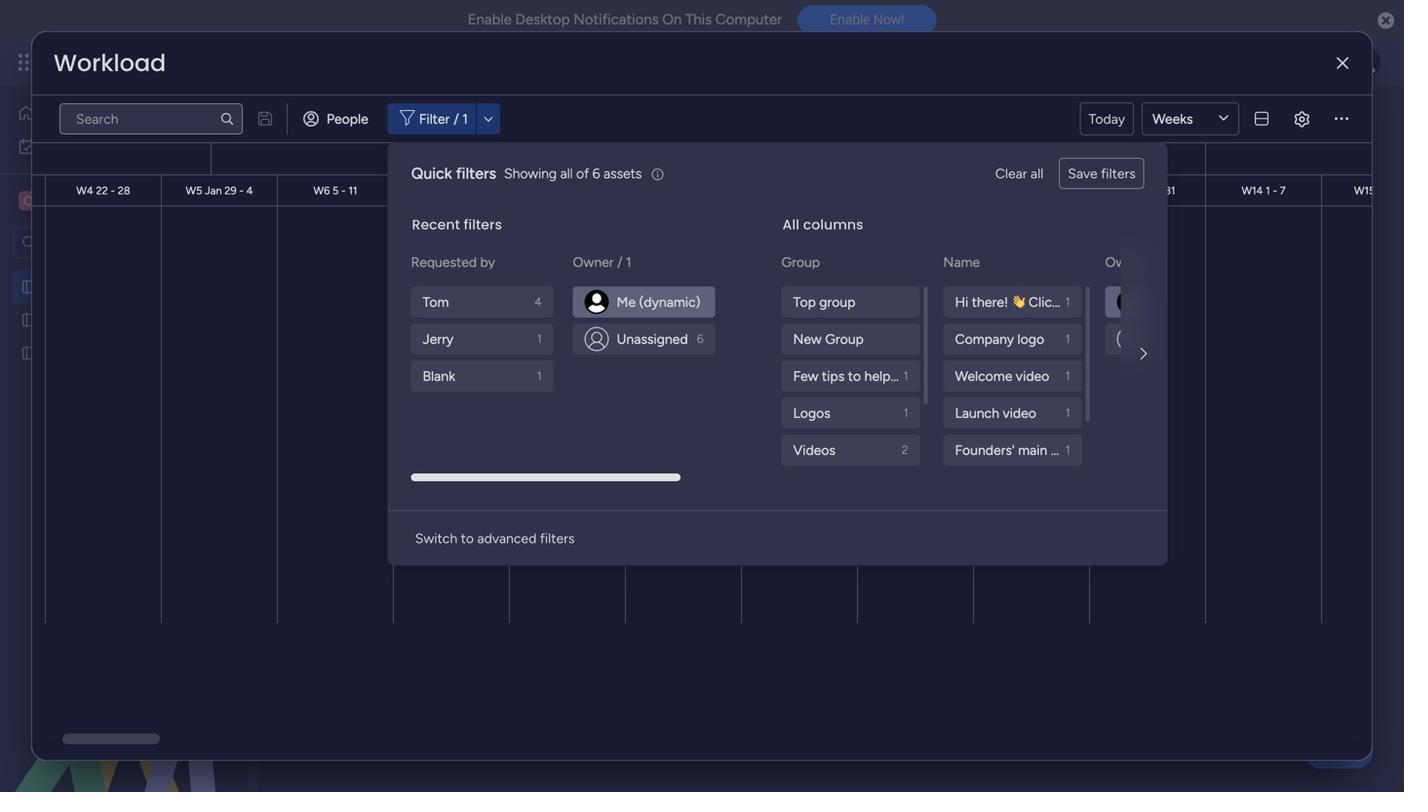 Task type: vqa. For each thing, say whether or not it's contained in the screenshot.
DUE within the List Box
no



Task type: locate. For each thing, give the bounding box(es) containing it.
1 horizontal spatial asset
[[401, 101, 484, 144]]

- for w6   5 - 11
[[341, 184, 346, 197]]

desktop
[[515, 11, 570, 28]]

owner / 1 group
[[573, 287, 719, 355], [1106, 287, 1252, 355]]

work right my
[[67, 138, 97, 155]]

1 horizontal spatial 25
[[1143, 184, 1155, 197]]

1 owner / 1 group from the left
[[573, 287, 719, 355]]

asset up creative requests
[[88, 279, 120, 295]]

of
[[490, 148, 503, 164], [576, 165, 589, 182]]

1 vertical spatial 4
[[535, 295, 542, 309]]

- right 8
[[1387, 184, 1392, 197]]

2 horizontal spatial john smith image
[[1350, 47, 1381, 78]]

1 horizontal spatial of
[[576, 165, 589, 182]]

1 horizontal spatial enable
[[830, 11, 870, 28]]

creative inside workspace selection element
[[45, 192, 105, 210]]

website
[[46, 345, 96, 362]]

assets up collaborative whiteboard
[[604, 165, 642, 182]]

1 vertical spatial public board image
[[20, 311, 39, 330]]

1 horizontal spatial all
[[1031, 165, 1044, 182]]

0 vertical spatial of
[[490, 148, 503, 164]]

invite / 1
[[1275, 115, 1327, 131]]

4 - from the left
[[574, 184, 579, 197]]

1 vertical spatial digital asset management (dam)
[[46, 279, 247, 295]]

1 inside invite / 1 button
[[1322, 115, 1327, 131]]

25 right 19
[[581, 184, 594, 197]]

dapulse close image
[[1378, 11, 1394, 31]]

public board image down 'c'
[[20, 278, 39, 296]]

5
[[333, 184, 339, 197]]

lottie animation image
[[0, 596, 249, 793]]

1 horizontal spatial owner / 1 group
[[1106, 287, 1252, 355]]

on
[[662, 11, 682, 28]]

0 horizontal spatial assets
[[109, 192, 154, 210]]

people button
[[295, 103, 380, 135]]

group right new
[[825, 331, 864, 348]]

work inside option
[[67, 138, 97, 155]]

my work option
[[12, 131, 237, 162]]

to
[[461, 530, 474, 547]]

company logo
[[955, 331, 1045, 348]]

recent filters
[[412, 216, 503, 235]]

6 - from the left
[[1040, 184, 1045, 197]]

management up here: at the top of page
[[492, 101, 706, 144]]

creative inside list box
[[46, 312, 97, 329]]

- right 5 at the left top of page
[[341, 184, 346, 197]]

1 vertical spatial (dam)
[[208, 279, 247, 295]]

- right 19
[[574, 184, 579, 197]]

3 public board image from the top
[[20, 344, 39, 363]]

0 vertical spatial public board image
[[20, 278, 39, 296]]

video up founders' main picture
[[1003, 405, 1037, 422]]

public board image left website
[[20, 344, 39, 363]]

1 vertical spatial asset
[[88, 279, 120, 295]]

filter / 1
[[419, 111, 468, 127]]

w9
[[650, 184, 666, 197]]

(dam)
[[714, 101, 813, 144], [208, 279, 247, 295]]

february
[[405, 151, 462, 167]]

w15
[[1354, 184, 1375, 197]]

this
[[409, 148, 432, 164]]

1 vertical spatial creative
[[46, 312, 97, 329]]

widget
[[481, 235, 523, 251]]

2 public board image from the top
[[20, 311, 39, 330]]

0 vertical spatial video
[[1016, 368, 1050, 385]]

- for w13   25 - 31
[[1158, 184, 1163, 197]]

requested by group
[[411, 287, 558, 392]]

- left 3
[[704, 184, 709, 197]]

of down here: at the top of page
[[576, 165, 589, 182]]

6
[[593, 165, 600, 182], [697, 332, 704, 346]]

1 horizontal spatial john smith image
[[1117, 290, 1142, 314]]

- left 7
[[1273, 184, 1277, 197]]

0 horizontal spatial owner / 1 group
[[573, 287, 719, 355]]

group
[[782, 254, 820, 271], [825, 331, 864, 348]]

work right monday at the left top of page
[[158, 51, 193, 73]]

assets right 22
[[109, 192, 154, 210]]

new group
[[794, 331, 864, 348]]

1 horizontal spatial digital
[[296, 101, 394, 144]]

0 vertical spatial 6
[[593, 165, 600, 182]]

creative for creative assets
[[45, 192, 105, 210]]

management
[[197, 51, 303, 73], [492, 101, 706, 144], [124, 279, 204, 295]]

enable for enable desktop notifications on this computer
[[468, 11, 512, 28]]

28
[[118, 184, 130, 197]]

select product image
[[18, 53, 37, 72]]

assets
[[604, 165, 642, 182], [109, 192, 154, 210]]

redesign
[[168, 345, 220, 362]]

Search in workspace field
[[41, 232, 163, 254]]

1 horizontal spatial 4
[[535, 295, 542, 309]]

all up 19
[[560, 165, 573, 182]]

filters for recent
[[464, 216, 503, 235]]

feb
[[669, 184, 687, 197]]

(dam) up redesign at left
[[208, 279, 247, 295]]

w14
[[1242, 184, 1263, 197]]

main table
[[326, 183, 390, 199]]

- right 22
[[111, 184, 115, 197]]

(dam) inside list box
[[208, 279, 247, 295]]

activity
[[1147, 115, 1195, 131]]

john smith image
[[1350, 47, 1381, 78], [585, 290, 609, 314], [1117, 290, 1142, 314]]

welcome
[[955, 368, 1013, 385]]

0 horizontal spatial owner
[[573, 254, 614, 271]]

0 vertical spatial 4
[[246, 184, 253, 197]]

dialog
[[388, 142, 1404, 566]]

1 horizontal spatial digital asset management (dam)
[[296, 101, 813, 144]]

- for w8   19 - 25
[[574, 184, 579, 197]]

1 horizontal spatial owner
[[1106, 254, 1147, 271]]

None search field
[[59, 103, 243, 135]]

2 owner from the left
[[1106, 254, 1147, 271]]

owner down collaborative
[[573, 254, 614, 271]]

filters inside button
[[1101, 165, 1136, 182]]

1 owner from the left
[[573, 254, 614, 271]]

recent
[[412, 216, 460, 235]]

2 all from the left
[[1031, 165, 1044, 182]]

digital up creative requests
[[46, 279, 85, 295]]

enable
[[468, 11, 512, 28], [830, 11, 870, 28]]

2
[[902, 443, 909, 457]]

management inside list box
[[124, 279, 204, 295]]

2 - from the left
[[239, 184, 244, 197]]

of inside 'quick filters showing all of 6 assets'
[[576, 165, 589, 182]]

1 horizontal spatial work
[[158, 51, 193, 73]]

collapse board header image
[[1354, 183, 1370, 199]]

(dynamic)
[[639, 294, 701, 311]]

/ right filter
[[454, 111, 459, 127]]

dapulse x slim image
[[1337, 56, 1349, 70]]

2 vertical spatial public board image
[[20, 344, 39, 363]]

here:
[[571, 148, 601, 164]]

of inside learn more about this package of templates here: https://youtu.be/9x6_kyyrn_e see more
[[490, 148, 503, 164]]

Filter dashboard by text search field
[[59, 103, 243, 135]]

0 horizontal spatial group
[[782, 254, 820, 271]]

work
[[158, 51, 193, 73], [67, 138, 97, 155]]

1 vertical spatial management
[[492, 101, 706, 144]]

more dots image
[[1335, 112, 1349, 126]]

quick filters showing all of 6 assets
[[411, 164, 642, 183]]

top group
[[794, 294, 856, 311]]

1 vertical spatial assets
[[109, 192, 154, 210]]

my
[[45, 138, 64, 155]]

0 horizontal spatial of
[[490, 148, 503, 164]]

0 horizontal spatial digital asset management (dam)
[[46, 279, 247, 295]]

february 2024
[[405, 151, 498, 167]]

switch to advanced filters
[[415, 530, 575, 547]]

1 vertical spatial work
[[67, 138, 97, 155]]

0 vertical spatial work
[[158, 51, 193, 73]]

owner / 1 up me
[[573, 254, 632, 271]]

0 vertical spatial assets
[[604, 165, 642, 182]]

work for my
[[67, 138, 97, 155]]

by
[[480, 254, 496, 271]]

switch to advanced filters button
[[407, 523, 583, 554]]

digital asset management (dam) up requests
[[46, 279, 247, 295]]

1 public board image from the top
[[20, 278, 39, 296]]

2 owner / 1 group from the left
[[1106, 287, 1252, 355]]

w6
[[314, 184, 330, 197]]

0 horizontal spatial (dam)
[[208, 279, 247, 295]]

/ right the 'invite'
[[1313, 115, 1318, 131]]

see
[[802, 147, 825, 163]]

- left 31
[[1158, 184, 1163, 197]]

- right 29
[[239, 184, 244, 197]]

about
[[370, 148, 406, 164]]

1 vertical spatial 6
[[697, 332, 704, 346]]

public board image
[[20, 278, 39, 296], [20, 311, 39, 330], [20, 344, 39, 363]]

2 owner / 1 from the left
[[1106, 254, 1164, 271]]

video for launch video
[[1003, 405, 1037, 422]]

asset inside list box
[[88, 279, 120, 295]]

1 enable from the left
[[468, 11, 512, 28]]

asset up february 2024
[[401, 101, 484, 144]]

w8   19 - 25
[[542, 184, 594, 197]]

0 vertical spatial creative
[[45, 192, 105, 210]]

6 up collaborative
[[593, 165, 600, 182]]

group group
[[782, 287, 924, 540]]

/ inside button
[[1313, 115, 1318, 131]]

0 horizontal spatial digital
[[46, 279, 85, 295]]

4 inside requested by group
[[535, 295, 542, 309]]

my work
[[45, 138, 97, 155]]

lottie animation element
[[0, 596, 249, 793]]

management up search icon
[[197, 51, 303, 73]]

25 right w13
[[1143, 184, 1155, 197]]

of right the "package"
[[490, 148, 503, 164]]

creative
[[45, 192, 105, 210], [46, 312, 97, 329]]

7 - from the left
[[1158, 184, 1163, 197]]

w9   feb 26 - 3
[[650, 184, 717, 197]]

0 vertical spatial (dam)
[[714, 101, 813, 144]]

switch
[[415, 530, 458, 547]]

owner down w13
[[1106, 254, 1147, 271]]

0 horizontal spatial 6
[[593, 165, 600, 182]]

owner / 1 down w13
[[1106, 254, 1164, 271]]

advanced
[[477, 530, 537, 547]]

1 owner / 1 from the left
[[573, 254, 632, 271]]

/
[[454, 111, 459, 127], [1313, 115, 1318, 131], [617, 254, 623, 271], [1150, 254, 1155, 271]]

learn more about this package of templates here: https://youtu.be/9x6_kyyrn_e see more
[[298, 147, 860, 164]]

0 vertical spatial asset
[[401, 101, 484, 144]]

5 - from the left
[[704, 184, 709, 197]]

- for w15   8 - 14
[[1387, 184, 1392, 197]]

1
[[462, 111, 468, 127], [1322, 115, 1327, 131], [1266, 184, 1270, 197], [626, 254, 632, 271], [1159, 254, 1164, 271], [1066, 295, 1070, 309], [537, 332, 542, 346], [1066, 332, 1070, 346], [537, 369, 542, 383], [904, 369, 909, 383], [1066, 369, 1070, 383], [904, 406, 909, 420], [1066, 406, 1070, 420], [1066, 443, 1070, 457]]

integrate button
[[1006, 171, 1195, 212]]

help
[[1321, 743, 1356, 763]]

w13
[[1120, 184, 1141, 197]]

0 horizontal spatial 25
[[581, 184, 594, 197]]

public board image for website homepage redesign
[[20, 344, 39, 363]]

1 vertical spatial digital
[[46, 279, 85, 295]]

1 vertical spatial group
[[825, 331, 864, 348]]

- right 18
[[1040, 184, 1045, 197]]

0 horizontal spatial all
[[560, 165, 573, 182]]

all inside button
[[1031, 165, 1044, 182]]

save
[[1068, 165, 1098, 182]]

9 - from the left
[[1387, 184, 1392, 197]]

1 all from the left
[[560, 165, 573, 182]]

1 horizontal spatial group
[[825, 331, 864, 348]]

0 horizontal spatial enable
[[468, 11, 512, 28]]

all inside 'quick filters showing all of 6 assets'
[[560, 165, 573, 182]]

weeks
[[1153, 111, 1193, 127]]

computer
[[716, 11, 782, 28]]

1 vertical spatial of
[[576, 165, 589, 182]]

all up 18
[[1031, 165, 1044, 182]]

me
[[617, 294, 636, 311]]

filters for quick
[[456, 164, 496, 183]]

6 down (dynamic)
[[697, 332, 704, 346]]

public board image for digital asset management (dam)
[[20, 278, 39, 296]]

0 horizontal spatial asset
[[88, 279, 120, 295]]

arrow down image
[[477, 107, 500, 131]]

list box
[[0, 267, 249, 633]]

management up requests
[[124, 279, 204, 295]]

clear
[[995, 165, 1027, 182]]

0 horizontal spatial owner / 1
[[573, 254, 632, 271]]

digital asset management (dam)
[[296, 101, 813, 144], [46, 279, 247, 295]]

video down logo
[[1016, 368, 1050, 385]]

owner for owner / 1 group containing me (dynamic)
[[573, 254, 614, 271]]

1 horizontal spatial owner / 1
[[1106, 254, 1164, 271]]

0 horizontal spatial work
[[67, 138, 97, 155]]

founders'
[[955, 442, 1015, 459]]

2 enable from the left
[[830, 11, 870, 28]]

1 horizontal spatial assets
[[604, 165, 642, 182]]

filters
[[456, 164, 496, 183], [1101, 165, 1136, 182], [464, 216, 503, 235], [540, 530, 575, 547]]

option
[[0, 270, 249, 274]]

3 - from the left
[[341, 184, 346, 197]]

clear all button
[[988, 158, 1051, 189]]

8 - from the left
[[1273, 184, 1277, 197]]

add
[[452, 235, 477, 251]]

1 vertical spatial video
[[1003, 405, 1037, 422]]

owner for 2nd owner / 1 group from left
[[1106, 254, 1147, 271]]

0 vertical spatial digital asset management (dam)
[[296, 101, 813, 144]]

digital asset management (dam) up templates on the left of page
[[296, 101, 813, 144]]

all
[[560, 165, 573, 182], [1031, 165, 1044, 182]]

monday
[[87, 51, 154, 73]]

enable left now!
[[830, 11, 870, 28]]

enable left desktop
[[468, 11, 512, 28]]

filter board by anything image
[[793, 231, 817, 255]]

w12
[[1003, 184, 1024, 197]]

enable inside button
[[830, 11, 870, 28]]

public board image left creative requests
[[20, 311, 39, 330]]

1 horizontal spatial 6
[[697, 332, 704, 346]]

0 horizontal spatial 4
[[246, 184, 253, 197]]

2 vertical spatial management
[[124, 279, 204, 295]]

package
[[435, 148, 486, 164]]

(dam) up see
[[714, 101, 813, 144]]

top
[[794, 294, 816, 311]]

digital up more
[[296, 101, 394, 144]]

unassigned
[[617, 331, 688, 348]]

1 - from the left
[[111, 184, 115, 197]]

group down all
[[782, 254, 820, 271]]



Task type: describe. For each thing, give the bounding box(es) containing it.
me (dynamic)
[[617, 294, 701, 311]]

templates
[[506, 148, 567, 164]]

angle down image
[[385, 236, 394, 250]]

founders' main picture
[[955, 442, 1095, 459]]

w4
[[76, 184, 93, 197]]

workspace image
[[19, 190, 38, 212]]

all columns
[[783, 216, 864, 235]]

assets inside workspace selection element
[[109, 192, 154, 210]]

owner / 1 for 2nd owner / 1 group from left
[[1106, 254, 1164, 271]]

collaborative
[[549, 183, 630, 199]]

0 vertical spatial digital
[[296, 101, 394, 144]]

/ down w13   25 - 31
[[1150, 254, 1155, 271]]

invite / 1 button
[[1239, 107, 1336, 138]]

w8
[[542, 184, 558, 197]]

jan
[[205, 184, 222, 197]]

quick
[[411, 164, 452, 183]]

enable now! button
[[798, 5, 937, 34]]

0 horizontal spatial john smith image
[[585, 290, 609, 314]]

group inside group
[[825, 331, 864, 348]]

filters for save
[[1101, 165, 1136, 182]]

/ up me
[[617, 254, 623, 271]]

creative requests
[[46, 312, 154, 329]]

c
[[23, 193, 33, 209]]

new
[[794, 331, 822, 348]]

blank
[[423, 368, 455, 385]]

0 vertical spatial management
[[197, 51, 303, 73]]

name
[[944, 254, 980, 271]]

owner / 1 group containing me (dynamic)
[[573, 287, 719, 355]]

14
[[1394, 184, 1404, 197]]

my work link
[[12, 131, 237, 162]]

7
[[1280, 184, 1286, 197]]

Digital asset management (DAM) field
[[292, 101, 818, 144]]

welcome video
[[955, 368, 1050, 385]]

Search field
[[565, 229, 623, 257]]

19
[[561, 184, 572, 197]]

assets inside 'quick filters showing all of 6 assets'
[[604, 165, 642, 182]]

table
[[358, 183, 390, 199]]

enable desktop notifications on this computer
[[468, 11, 782, 28]]

- for w14   1 - 7
[[1273, 184, 1277, 197]]

2 25 from the left
[[1143, 184, 1155, 197]]

requested by
[[411, 254, 496, 271]]

monday work management
[[87, 51, 303, 73]]

logos
[[794, 405, 831, 422]]

group
[[820, 294, 856, 311]]

columns
[[803, 216, 864, 235]]

owner / 1 for owner / 1 group containing me (dynamic)
[[573, 254, 632, 271]]

collaborative whiteboard button
[[528, 176, 706, 207]]

digital asset management (dam) inside list box
[[46, 279, 247, 295]]

now!
[[874, 11, 904, 28]]

dialog containing recent filters
[[388, 142, 1404, 566]]

enable for enable now!
[[830, 11, 870, 28]]

requested
[[411, 254, 477, 271]]

22
[[96, 184, 108, 197]]

w13   25 - 31
[[1120, 184, 1175, 197]]

today
[[1089, 111, 1125, 127]]

requests
[[101, 312, 154, 329]]

search image
[[219, 111, 235, 127]]

1 horizontal spatial (dam)
[[714, 101, 813, 144]]

Workload field
[[49, 47, 171, 79]]

24
[[1047, 184, 1060, 197]]

https://youtu.be/9x6_kyyrn_e
[[605, 148, 792, 164]]

workspace selection element
[[19, 189, 157, 213]]

automate button
[[1203, 176, 1326, 207]]

more
[[828, 147, 860, 163]]

11
[[348, 184, 357, 197]]

list box containing digital asset management (dam)
[[0, 267, 249, 633]]

save filters
[[1068, 165, 1136, 182]]

help button
[[1305, 737, 1373, 769]]

w15   8 - 14
[[1354, 184, 1404, 197]]

filters inside button
[[540, 530, 575, 547]]

29
[[225, 184, 237, 197]]

people
[[327, 111, 368, 127]]

1 25 from the left
[[581, 184, 594, 197]]

workload
[[54, 47, 166, 79]]

0 vertical spatial group
[[782, 254, 820, 271]]

filter
[[419, 111, 450, 127]]

home
[[43, 105, 80, 121]]

public board image for creative requests
[[20, 311, 39, 330]]

today button
[[1080, 102, 1134, 136]]

learn
[[298, 148, 332, 164]]

creative for creative requests
[[46, 312, 97, 329]]

main
[[1018, 442, 1048, 459]]

showing
[[504, 165, 557, 182]]

notifications
[[574, 11, 659, 28]]

name group
[[944, 287, 1095, 503]]

enable now!
[[830, 11, 904, 28]]

collaborative whiteboard
[[549, 183, 706, 199]]

picture
[[1051, 442, 1095, 459]]

- for w12   18 - 24
[[1040, 184, 1045, 197]]

w5   jan 29 - 4
[[186, 184, 253, 197]]

- for w4   22 - 28
[[111, 184, 115, 197]]

add widget button
[[416, 227, 532, 258]]

whiteboard
[[634, 183, 706, 199]]

home option
[[12, 98, 237, 129]]

add widget
[[452, 235, 523, 251]]

6 inside 'quick filters showing all of 6 assets'
[[593, 165, 600, 182]]

w14   1 - 7
[[1242, 184, 1286, 197]]

w4   22 - 28
[[76, 184, 130, 197]]

company
[[955, 331, 1014, 348]]

8
[[1378, 184, 1384, 197]]

work for monday
[[158, 51, 193, 73]]

launch video
[[955, 405, 1037, 422]]

31
[[1165, 184, 1175, 197]]

v2 split view image
[[1255, 112, 1269, 126]]

home link
[[12, 98, 237, 129]]

video for welcome video
[[1016, 368, 1050, 385]]

logo
[[1018, 331, 1045, 348]]



